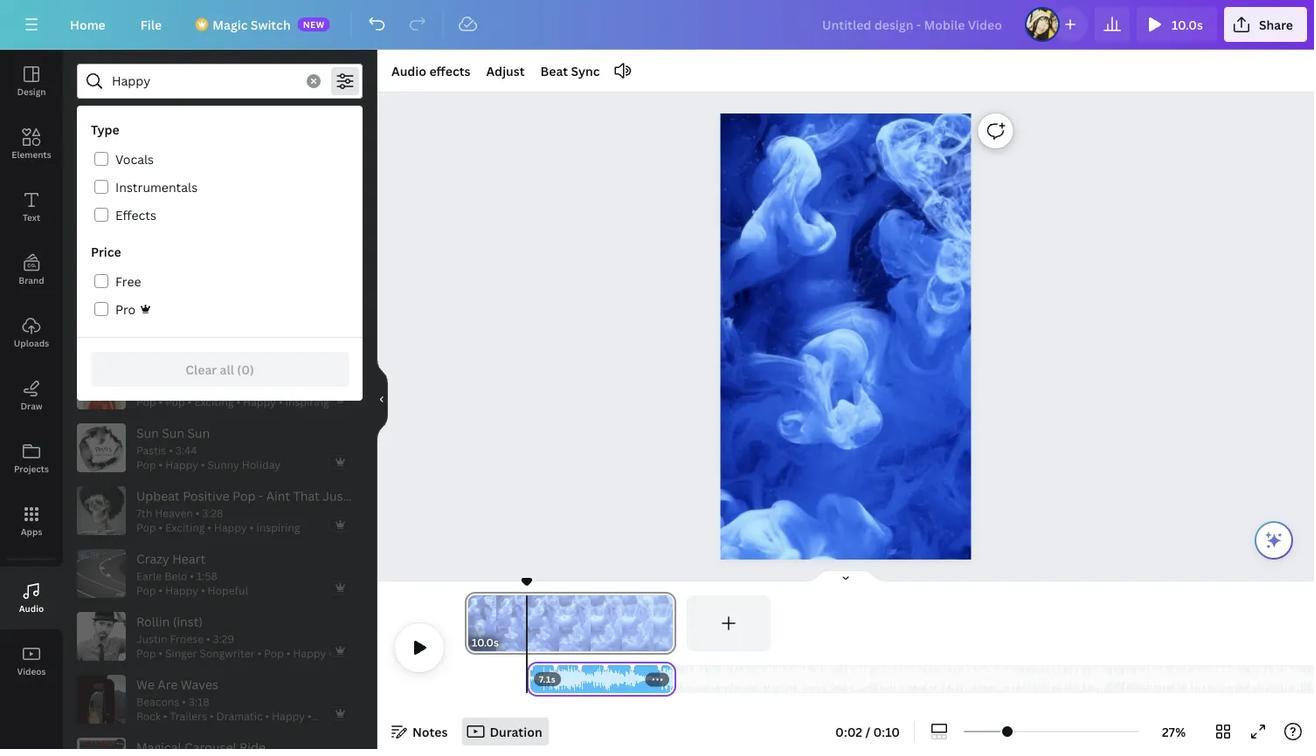 Task type: describe. For each thing, give the bounding box(es) containing it.
text
[[23, 211, 40, 223]]

share button
[[1224, 7, 1307, 42]]

fitness
[[183, 173, 225, 190]]

trimming position slider
[[527, 666, 676, 694]]

songwriter
[[200, 647, 255, 661]]

draw button
[[0, 364, 63, 427]]

happy inside earle belo • 1:58 pop • happy • hopeful
[[165, 584, 198, 598]]

pro
[[115, 301, 136, 318]]

jq
[[190, 380, 204, 395]]

brand
[[19, 274, 44, 286]]

clear
[[185, 361, 217, 378]]

upbeat for upbeat jazz - get it! (instrumental)
[[136, 299, 180, 316]]

max
[[136, 318, 157, 332]]

upbeat for upbeat fun - lose your mind rag (instrumental)
[[136, 236, 180, 253]]

share
[[1259, 16, 1293, 33]]

pop inside 7th heaven • 3:28 pop • exciting • happy • inspiring
[[136, 521, 156, 535]]

3:18
[[189, 695, 209, 709]]

1 sun from the left
[[136, 425, 159, 442]]

home
[[70, 16, 106, 33]]

holiday
[[242, 458, 281, 472]]

elements
[[12, 149, 51, 160]]

trailers
[[170, 710, 207, 724]]

pop down "indigoe"
[[136, 395, 156, 410]]

pop up "love"
[[136, 647, 156, 661]]

exciting inside upbeat fitness - thats just me (instrumental) erloom feat. king trife hip hop • pop • exciting • happy • inspiring
[[216, 206, 255, 221]]

pop, singer songwriter, pop, happy, love, quirky, 209 seconds element
[[136, 632, 349, 676]]

happy childrens tunes button
[[239, 109, 395, 144]]

new
[[303, 18, 325, 30]]

rollin
[[136, 614, 170, 630]]

singer
[[165, 647, 197, 661]]

jazz down holm
[[167, 332, 188, 347]]

upbeat fitness - thats just me (instrumental) erloom feat. king trife hip hop • pop • exciting • happy • inspiring
[[136, 173, 404, 235]]

dramatic
[[216, 710, 263, 724]]

max holm jazz • jazz • exciting • happy
[[136, 318, 279, 347]]

upbeat positive pop - aint that just beautiful
[[136, 488, 405, 505]]

effects
[[429, 62, 471, 79]]

toggle play audio track preview image for upbeat fun - lose your mind rag (instrumental)
[[77, 235, 126, 284]]

rock
[[136, 710, 161, 724]]

happy inside 'indigoe ft: jq • 2:49 pop • pop • exciting • happy • inspiring'
[[243, 395, 276, 410]]

main menu bar
[[0, 0, 1314, 50]]

exciting inside 'indigoe ft: jq • 2:49 pop • pop • exciting • happy • inspiring'
[[194, 395, 234, 410]]

magic switch
[[212, 16, 291, 33]]

pop down ft:
[[165, 395, 185, 410]]

inspiring inside 'indigoe ft: jq • 2:49 pop • pop • exciting • happy • inspiring'
[[285, 395, 329, 410]]

inspiring inside beacons • 3:18 rock • trailers • dramatic • happy • inspiring
[[136, 724, 180, 739]]

1 vertical spatial 10.0s button
[[472, 634, 499, 652]]

sunny
[[208, 458, 239, 472]]

hip hop, pop, exciting, happy, inspiring, 101 seconds element
[[136, 192, 349, 235]]

rock, trailers, dramatic, happy, inspiring, 198 seconds element
[[136, 695, 349, 739]]

3:28
[[202, 506, 223, 521]]

- for feel
[[209, 362, 213, 379]]

fun
[[183, 236, 205, 253]]

toggle play audio track preview image for upbeat jazz - get it! (instrumental)
[[77, 298, 126, 347]]

videos button
[[0, 630, 63, 693]]

pop inside earle belo • 1:58 pop • happy • hopeful
[[136, 584, 156, 598]]

beacons • 3:18 rock • trailers • dramatic • happy • inspiring
[[136, 695, 312, 739]]

happy inside pastis • 3:44 pop • happy • sunny holiday
[[165, 458, 198, 472]]

hopeful
[[208, 584, 248, 598]]

type group
[[91, 145, 349, 229]]

jazz down 'max'
[[136, 332, 158, 347]]

jazz up max holm jazz • jazz • exciting • happy
[[183, 299, 208, 316]]

1 vertical spatial 10.0s
[[472, 636, 499, 650]]

upbeat for upbeat positive pop - aint that just beautiful
[[136, 488, 180, 505]]

home link
[[56, 7, 120, 42]]

.
[[744, 159, 745, 167]]

quirky inside the justin froese • 3:29 pop • singer songwriter • pop • happy • love • quirky
[[170, 661, 203, 676]]

ft:
[[176, 380, 187, 395]]

jazz, jazz, exciting, happy, 140 seconds element
[[136, 318, 279, 347]]

1 trimming, end edge slider from the top
[[661, 596, 676, 652]]

pop up jq
[[183, 362, 206, 379]]

uploads button
[[0, 301, 63, 364]]

justin froese • 3:29 pop • singer songwriter • pop • happy • love • quirky
[[136, 632, 333, 676]]

0 vertical spatial trimming, start edge slider
[[465, 596, 481, 652]]

king
[[201, 192, 223, 206]]

pop, happy, sunny holiday, 224 seconds element
[[136, 443, 281, 473]]

waves
[[181, 677, 218, 693]]

beacons
[[136, 695, 179, 709]]

toggle play audio track preview image for rollin (inst)
[[77, 613, 126, 661]]

heart
[[172, 551, 206, 568]]

- for get
[[211, 299, 216, 316]]

audio effects button
[[384, 57, 478, 85]]

pop inside pastis • 3:44 pop • happy • sunny holiday
[[136, 458, 156, 472]]

love
[[136, 661, 161, 676]]

happy inside happy childrens tunes button
[[251, 118, 289, 135]]

pop left aint
[[233, 488, 256, 505]]

10.0s button inside main menu bar
[[1137, 7, 1217, 42]]

trife
[[225, 192, 248, 206]]

audio for audio effects
[[391, 62, 426, 79]]

pop, pop, exciting, happy, inspiring, 169 seconds element
[[136, 380, 329, 410]]

justin
[[136, 632, 167, 647]]

upbeat pop - feel the magic (instrumental)
[[136, 362, 388, 379]]

Page title text field
[[506, 634, 513, 652]]

- for lose
[[208, 236, 212, 253]]

pastis • 3:44 pop • happy • sunny holiday
[[136, 443, 281, 472]]

2 trimming, end edge slider from the top
[[661, 666, 676, 694]]

audio for audio
[[19, 603, 44, 615]]

27% button
[[1146, 718, 1202, 746]]

mind
[[276, 236, 305, 253]]

thats
[[235, 173, 268, 190]]

uploads
[[14, 337, 49, 349]]

7th
[[136, 506, 152, 521]]

erloom
[[136, 192, 173, 206]]

0:02 / 0:10
[[835, 724, 900, 741]]

effects
[[115, 207, 156, 223]]

upbeat fun - lose your mind rag (instrumental)
[[136, 236, 417, 253]]

holm
[[159, 318, 187, 332]]

inspiring inside upbeat fitness - thats just me (instrumental) erloom feat. king trife hip hop • pop • exciting • happy • inspiring
[[136, 221, 180, 235]]

clear all (0)
[[185, 361, 254, 378]]

type
[[91, 121, 119, 138]]

10 toggle play audio track preview image from the top
[[77, 738, 126, 750]]

happy childrens tunes
[[251, 118, 383, 135]]

elements button
[[0, 113, 63, 176]]

upbeat for upbeat fitness - thats just me (instrumental) erloom feat. king trife hip hop • pop • exciting • happy • inspiring
[[136, 173, 180, 190]]

3 sun from the left
[[187, 425, 210, 442]]

pop, happy, hopeful, 118 seconds element
[[136, 569, 248, 599]]



Task type: locate. For each thing, give the bounding box(es) containing it.
- left get
[[211, 299, 216, 316]]

exciting down trife
[[216, 206, 255, 221]]

inspiring down upbeat pop - feel the magic (instrumental)
[[285, 395, 329, 410]]

pop down feat.
[[187, 206, 206, 221]]

design
[[17, 86, 46, 97]]

happy down belo
[[165, 584, 198, 598]]

1 horizontal spatial 10.0s button
[[1137, 7, 1217, 42]]

magic inside main menu bar
[[212, 16, 248, 33]]

exciting inside 7th heaven • 3:28 pop • exciting • happy • inspiring
[[165, 521, 205, 535]]

1 vertical spatial audio
[[19, 603, 44, 615]]

5 upbeat from the top
[[136, 488, 180, 505]]

beautiful
[[351, 488, 405, 505]]

0 horizontal spatial quirky
[[170, 661, 203, 676]]

7th heaven • 3:28 pop • exciting • happy • inspiring
[[136, 506, 300, 535]]

belo
[[164, 569, 187, 584]]

advertising
[[88, 118, 155, 135]]

advertising button
[[77, 109, 167, 144]]

audio button
[[0, 567, 63, 630]]

price group
[[91, 267, 349, 323]]

me
[[299, 173, 317, 190]]

aint
[[266, 488, 290, 505]]

apps button
[[0, 490, 63, 553]]

(inst)
[[173, 614, 203, 630]]

pastis
[[136, 443, 166, 458]]

upbeat for upbeat pop - feel the magic (instrumental)
[[136, 362, 180, 379]]

heaven
[[155, 506, 193, 521]]

10.0s button
[[1137, 7, 1217, 42], [472, 634, 499, 652]]

10.0s inside main menu bar
[[1172, 16, 1203, 33]]

happy up upbeat pop - feel the magic (instrumental)
[[246, 332, 279, 347]]

- left all
[[209, 362, 213, 379]]

5 toggle play audio track preview image from the top
[[77, 424, 126, 473]]

your
[[246, 236, 273, 253]]

happy up upbeat fun - lose your mind rag (instrumental)
[[264, 206, 297, 221]]

that
[[293, 488, 320, 505]]

text button
[[0, 176, 63, 239]]

audio left the effects
[[391, 62, 426, 79]]

earle belo • 1:58 pop • happy • hopeful
[[136, 569, 248, 598]]

0 vertical spatial just
[[271, 173, 296, 190]]

pop down pastis
[[136, 458, 156, 472]]

- inside upbeat fitness - thats just me (instrumental) erloom feat. king trife hip hop • pop • exciting • happy • inspiring
[[228, 173, 232, 190]]

happy inside upbeat fitness - thats just me (instrumental) erloom feat. king trife hip hop • pop • exciting • happy • inspiring
[[264, 206, 297, 221]]

0 vertical spatial 10.0s button
[[1137, 7, 1217, 42]]

crazy heart
[[136, 551, 206, 568]]

toggle play audio track preview image for upbeat fitness - thats just me (instrumental)
[[77, 172, 126, 221]]

0 vertical spatial audio
[[391, 62, 426, 79]]

instrumentals
[[115, 179, 198, 195]]

0 vertical spatial magic
[[212, 16, 248, 33]]

- for thats
[[228, 173, 232, 190]]

feat.
[[175, 192, 198, 206]]

clear all (0) button
[[91, 352, 349, 387]]

positive
[[183, 488, 230, 505]]

just
[[271, 173, 296, 190], [323, 488, 348, 505]]

notes button
[[384, 718, 455, 746]]

just left the me
[[271, 173, 296, 190]]

happy inside beacons • 3:18 rock • trailers • dramatic • happy • inspiring
[[272, 710, 305, 724]]

duration button
[[462, 718, 549, 746]]

happy down upbeat pop - feel the magic (instrumental)
[[243, 395, 276, 410]]

notes
[[412, 724, 448, 741]]

projects
[[14, 463, 49, 475]]

4 upbeat from the top
[[136, 362, 180, 379]]

3:44
[[175, 443, 197, 458]]

1 vertical spatial trimming, start edge slider
[[527, 666, 543, 694]]

- left aint
[[259, 488, 263, 505]]

toggle play audio track preview image for we are waves
[[77, 675, 126, 724]]

upbeat up country
[[136, 236, 180, 253]]

design button
[[0, 50, 63, 113]]

(instrumental)
[[320, 173, 404, 190], [333, 236, 417, 253], [258, 299, 342, 316], [304, 362, 388, 379]]

1 horizontal spatial quirky
[[229, 269, 262, 284]]

audio up the videos button
[[19, 603, 44, 615]]

side panel tab list
[[0, 50, 63, 693]]

hide pages image
[[804, 570, 888, 584]]

inspiring down hop
[[136, 221, 180, 235]]

0 vertical spatial 10.0s
[[1172, 16, 1203, 33]]

exciting down heaven
[[165, 521, 205, 535]]

2 toggle play audio track preview image from the top
[[77, 235, 126, 284]]

- right fun
[[208, 236, 212, 253]]

price
[[91, 243, 121, 260]]

file
[[140, 16, 162, 33]]

27%
[[1162, 724, 1186, 741]]

upbeat up erloom at the left top
[[136, 173, 180, 190]]

exciting up clear all (0)
[[198, 332, 237, 347]]

froese
[[170, 632, 204, 647]]

get
[[219, 299, 240, 316]]

audio inside the audio 'button'
[[19, 603, 44, 615]]

upbeat up "indigoe"
[[136, 362, 180, 379]]

1 horizontal spatial just
[[323, 488, 348, 505]]

upbeat inside upbeat fitness - thats just me (instrumental) erloom feat. king trife hip hop • pop • exciting • happy • inspiring
[[136, 173, 180, 190]]

Design title text field
[[808, 7, 1018, 42]]

toggle play audio track preview image
[[77, 172, 126, 221], [77, 235, 126, 284], [77, 298, 126, 347], [77, 361, 126, 410], [77, 424, 126, 473], [77, 487, 126, 536], [77, 550, 126, 599], [77, 613, 126, 661], [77, 675, 126, 724], [77, 738, 126, 750]]

country
[[136, 269, 178, 284]]

(0)
[[237, 361, 254, 378]]

jazz
[[183, 299, 208, 316], [136, 332, 158, 347], [167, 332, 188, 347]]

trimming, start edge slider up "duration" at the left bottom of the page
[[527, 666, 543, 694]]

tunes
[[350, 118, 383, 135]]

1 horizontal spatial audio
[[391, 62, 426, 79]]

happy right songwriter
[[293, 647, 326, 661]]

duration
[[490, 724, 542, 741]]

7 toggle play audio track preview image from the top
[[77, 550, 126, 599]]

1 horizontal spatial sun
[[162, 425, 184, 442]]

0 horizontal spatial trimming, start edge slider
[[465, 596, 481, 652]]

magic
[[212, 16, 248, 33], [266, 362, 301, 379]]

1 vertical spatial magic
[[266, 362, 301, 379]]

2 upbeat from the top
[[136, 236, 180, 253]]

0 horizontal spatial magic
[[212, 16, 248, 33]]

sun sun sun
[[136, 425, 210, 442]]

it!
[[243, 299, 255, 316]]

0:10
[[873, 724, 900, 741]]

we
[[136, 677, 155, 693]]

exciting inside max holm jazz • jazz • exciting • happy
[[198, 332, 237, 347]]

beat sync
[[541, 62, 600, 79]]

just inside upbeat fitness - thats just me (instrumental) erloom feat. king trife hip hop • pop • exciting • happy • inspiring
[[271, 173, 296, 190]]

9 toggle play audio track preview image from the top
[[77, 675, 126, 724]]

the
[[244, 362, 263, 379]]

toggle play audio track preview image for crazy heart
[[77, 550, 126, 599]]

1 toggle play audio track preview image from the top
[[77, 172, 126, 221]]

happy down fun
[[187, 269, 220, 284]]

6 toggle play audio track preview image from the top
[[77, 487, 126, 536]]

magic right the
[[266, 362, 301, 379]]

vocals
[[115, 151, 154, 167]]

1 vertical spatial trimming, end edge slider
[[661, 666, 676, 694]]

inspiring
[[136, 221, 180, 235], [285, 395, 329, 410], [256, 521, 300, 535], [136, 724, 180, 739]]

apps
[[21, 526, 42, 538]]

0 horizontal spatial 10.0s
[[472, 636, 499, 650]]

trimming, start edge slider
[[465, 596, 481, 652], [527, 666, 543, 694]]

happy down 3:28
[[214, 521, 247, 535]]

quirky up it!
[[229, 269, 262, 284]]

happy
[[251, 118, 289, 135], [264, 206, 297, 221], [187, 269, 220, 284], [246, 332, 279, 347], [243, 395, 276, 410], [165, 458, 198, 472], [214, 521, 247, 535], [165, 584, 198, 598], [293, 647, 326, 661], [272, 710, 305, 724]]

toggle play audio track preview image for sun sun sun
[[77, 424, 126, 473]]

Search audio search field
[[112, 65, 296, 98]]

-
[[228, 173, 232, 190], [208, 236, 212, 253], [211, 299, 216, 316], [209, 362, 213, 379], [259, 488, 263, 505]]

1 horizontal spatial magic
[[266, 362, 301, 379]]

1 horizontal spatial 10.0s
[[1172, 16, 1203, 33]]

2 sun from the left
[[162, 425, 184, 442]]

hip
[[136, 206, 154, 221]]

happy inside the justin froese • 3:29 pop • singer songwriter • pop • happy • love • quirky
[[293, 647, 326, 661]]

pop right songwriter
[[264, 647, 284, 661]]

hide image
[[377, 358, 388, 442]]

1 vertical spatial just
[[323, 488, 348, 505]]

pop down earle
[[136, 584, 156, 598]]

happy inside max holm jazz • jazz • exciting • happy
[[246, 332, 279, 347]]

pop, exciting, happy, inspiring, 208 seconds element
[[136, 506, 300, 536]]

pop inside upbeat fitness - thats just me (instrumental) erloom feat. king trife hip hop • pop • exciting • happy • inspiring
[[187, 206, 206, 221]]

just right that
[[323, 488, 348, 505]]

3:29
[[213, 632, 234, 647]]

hop
[[156, 206, 177, 221]]

sync
[[571, 62, 600, 79]]

audio inside audio effects dropdown button
[[391, 62, 426, 79]]

inspiring down "rock"
[[136, 724, 180, 739]]

0 horizontal spatial 10.0s button
[[472, 634, 499, 652]]

happy down the 3:44
[[165, 458, 198, 472]]

happy right the dramatic
[[272, 710, 305, 724]]

inspiring inside 7th heaven • 3:28 pop • exciting • happy • inspiring
[[256, 521, 300, 535]]

canva assistant image
[[1264, 530, 1284, 551]]

3 upbeat from the top
[[136, 299, 180, 316]]

- up trife
[[228, 173, 232, 190]]

4 toggle play audio track preview image from the top
[[77, 361, 126, 410]]

audio effects
[[391, 62, 471, 79]]

exciting down 2:49
[[194, 395, 234, 410]]

all
[[220, 361, 234, 378]]

earle
[[136, 569, 162, 584]]

rollin (inst)
[[136, 614, 203, 630]]

0 horizontal spatial just
[[271, 173, 296, 190]]

10.0s left page title 'text box'
[[472, 636, 499, 650]]

trimming, end edge slider
[[661, 596, 676, 652], [661, 666, 676, 694]]

draw
[[20, 400, 42, 412]]

0 vertical spatial trimming, end edge slider
[[661, 596, 676, 652]]

brand button
[[0, 239, 63, 301]]

8 toggle play audio track preview image from the top
[[77, 613, 126, 661]]

sun
[[136, 425, 159, 442], [162, 425, 184, 442], [187, 425, 210, 442]]

upbeat up "7th" on the left
[[136, 488, 180, 505]]

3 toggle play audio track preview image from the top
[[77, 298, 126, 347]]

happy inside 7th heaven • 3:28 pop • exciting • happy • inspiring
[[214, 521, 247, 535]]

trimming, start edge slider left page title 'text box'
[[465, 596, 481, 652]]

happy left childrens
[[251, 118, 289, 135]]

projects button
[[0, 427, 63, 490]]

0 vertical spatial quirky
[[229, 269, 262, 284]]

1 upbeat from the top
[[136, 173, 180, 190]]

0 horizontal spatial audio
[[19, 603, 44, 615]]

upbeat up 'max'
[[136, 299, 180, 316]]

inspiring down aint
[[256, 521, 300, 535]]

2:49
[[213, 380, 235, 395]]

1:58
[[197, 569, 217, 584]]

1 vertical spatial quirky
[[170, 661, 203, 676]]

childrens
[[292, 118, 347, 135]]

pop
[[187, 206, 206, 221], [183, 362, 206, 379], [136, 395, 156, 410], [165, 395, 185, 410], [136, 458, 156, 472], [233, 488, 256, 505], [136, 521, 156, 535], [136, 584, 156, 598], [136, 647, 156, 661], [264, 647, 284, 661]]

0 horizontal spatial sun
[[136, 425, 159, 442]]

10.0s left share dropdown button
[[1172, 16, 1203, 33]]

2 horizontal spatial sun
[[187, 425, 210, 442]]

toggle play audio track preview image for upbeat positive pop - aint that just beautiful
[[77, 487, 126, 536]]

(instrumental) inside upbeat fitness - thats just me (instrumental) erloom feat. king trife hip hop • pop • exciting • happy • inspiring
[[320, 173, 404, 190]]

toggle play audio track preview image for upbeat pop - feel the magic (instrumental)
[[77, 361, 126, 410]]

pop down "7th" on the left
[[136, 521, 156, 535]]

magic left switch
[[212, 16, 248, 33]]

/
[[865, 724, 870, 741]]

1 horizontal spatial trimming, start edge slider
[[527, 666, 543, 694]]

feel
[[216, 362, 241, 379]]

quirky down singer
[[170, 661, 203, 676]]



Task type: vqa. For each thing, say whether or not it's contained in the screenshot.


